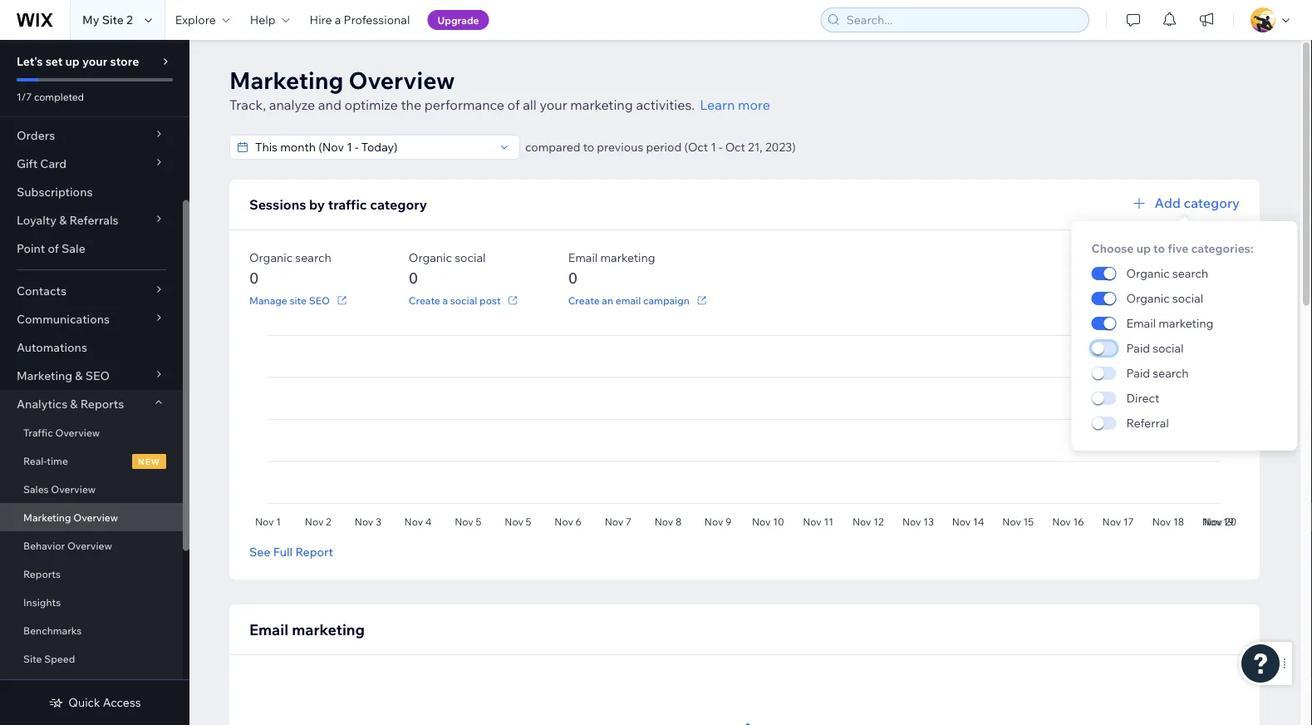 Task type: locate. For each thing, give the bounding box(es) containing it.
email
[[616, 294, 641, 306]]

search down five at the right top
[[1173, 266, 1209, 281]]

marketing
[[571, 96, 633, 113], [601, 250, 656, 265], [1159, 316, 1214, 331], [292, 620, 365, 639]]

marketing inside marketing overview track, analyze and optimize the performance of all your marketing activities. learn more
[[229, 65, 344, 94]]

0 vertical spatial email
[[568, 250, 598, 265]]

0 horizontal spatial to
[[583, 140, 595, 154]]

seo down automations link
[[85, 368, 110, 383]]

create
[[409, 294, 441, 306], [568, 294, 600, 306]]

1 0 from the left
[[249, 268, 259, 287]]

see
[[249, 545, 271, 559]]

professional
[[344, 12, 410, 27]]

1 vertical spatial your
[[540, 96, 568, 113]]

2 0 from the left
[[409, 268, 418, 287]]

0 horizontal spatial email marketing
[[249, 620, 365, 639]]

social down the organic search
[[1173, 291, 1204, 306]]

your right all
[[540, 96, 568, 113]]

1 vertical spatial a
[[443, 294, 448, 306]]

a inside 'link'
[[443, 294, 448, 306]]

2
[[126, 12, 133, 27]]

overview inside marketing overview track, analyze and optimize the performance of all your marketing activities. learn more
[[349, 65, 455, 94]]

real-
[[23, 454, 47, 467]]

point of sale link
[[0, 234, 183, 263]]

2 vertical spatial &
[[70, 397, 78, 411]]

sales
[[23, 483, 49, 495]]

marketing inside dropdown button
[[17, 368, 72, 383]]

& for loyalty
[[59, 213, 67, 227]]

new
[[138, 456, 160, 466]]

0 vertical spatial reports
[[80, 397, 124, 411]]

period
[[646, 140, 682, 154]]

a down the organic social 0
[[443, 294, 448, 306]]

social
[[455, 250, 486, 265], [1173, 291, 1204, 306], [450, 294, 478, 306], [1153, 341, 1184, 355]]

0 horizontal spatial create
[[409, 294, 441, 306]]

1 horizontal spatial reports
[[80, 397, 124, 411]]

communications button
[[0, 305, 183, 333]]

search for paid search
[[1153, 366, 1189, 380]]

organic
[[249, 250, 293, 265], [409, 250, 452, 265], [1127, 266, 1170, 281], [1127, 291, 1170, 306]]

site inside the sidebar element
[[23, 652, 42, 665]]

add category button
[[1130, 193, 1241, 213]]

of left sale
[[48, 241, 59, 256]]

2 vertical spatial email
[[249, 620, 289, 639]]

marketing for marketing & seo
[[17, 368, 72, 383]]

activities.
[[636, 96, 695, 113]]

optimize
[[345, 96, 398, 113]]

email down see
[[249, 620, 289, 639]]

email
[[568, 250, 598, 265], [1127, 316, 1157, 331], [249, 620, 289, 639]]

categories:
[[1192, 241, 1254, 256]]

organic inside organic search 0
[[249, 250, 293, 265]]

1 horizontal spatial of
[[508, 96, 520, 113]]

0 horizontal spatial email
[[249, 620, 289, 639]]

seo right site
[[309, 294, 330, 306]]

0 vertical spatial search
[[295, 250, 331, 265]]

up
[[65, 54, 80, 69], [1137, 241, 1152, 256]]

0 up manage
[[249, 268, 259, 287]]

Search... field
[[842, 8, 1084, 32]]

category right add
[[1184, 195, 1241, 211]]

referral
[[1127, 416, 1170, 430]]

post
[[480, 294, 501, 306]]

1 vertical spatial &
[[75, 368, 83, 383]]

seo inside dropdown button
[[85, 368, 110, 383]]

my
[[82, 12, 99, 27]]

1 vertical spatial search
[[1173, 266, 1209, 281]]

to left five at the right top
[[1154, 241, 1166, 256]]

overview inside traffic overview link
[[55, 426, 100, 439]]

marketing up 'behavior'
[[23, 511, 71, 523]]

0 horizontal spatial a
[[335, 12, 341, 27]]

marketing inside email marketing 0
[[601, 250, 656, 265]]

0 up "create a social post"
[[409, 268, 418, 287]]

0 vertical spatial email marketing
[[1127, 316, 1214, 331]]

behavior
[[23, 539, 65, 552]]

email up the create an email campaign
[[568, 250, 598, 265]]

five
[[1168, 241, 1189, 256]]

1 vertical spatial email
[[1127, 316, 1157, 331]]

marketing down the report
[[292, 620, 365, 639]]

1 horizontal spatial category
[[1184, 195, 1241, 211]]

upgrade button
[[428, 10, 489, 30]]

email marketing down organic social
[[1127, 316, 1214, 331]]

1 vertical spatial of
[[48, 241, 59, 256]]

analytics & reports button
[[0, 390, 183, 418]]

to left previous
[[583, 140, 595, 154]]

0 horizontal spatial seo
[[85, 368, 110, 383]]

organic up organic social
[[1127, 266, 1170, 281]]

(oct
[[685, 140, 708, 154]]

1 vertical spatial email marketing
[[249, 620, 365, 639]]

& down 'marketing & seo'
[[70, 397, 78, 411]]

marketing up analytics
[[17, 368, 72, 383]]

0
[[249, 268, 259, 287], [409, 268, 418, 287], [568, 268, 578, 287]]

create a social post
[[409, 294, 501, 306]]

0 horizontal spatial 0
[[249, 268, 259, 287]]

2 paid from the top
[[1127, 366, 1151, 380]]

benchmarks link
[[0, 616, 183, 644]]

sidebar element
[[0, 40, 190, 725]]

organic social
[[1127, 291, 1204, 306]]

create for email marketing 0
[[568, 294, 600, 306]]

overview up reports link
[[67, 539, 112, 552]]

social up "create a social post" 'link'
[[455, 250, 486, 265]]

1/7 completed
[[17, 90, 84, 103]]

overview for marketing overview
[[73, 511, 118, 523]]

organic up "create a social post"
[[409, 250, 452, 265]]

1 vertical spatial site
[[23, 652, 42, 665]]

create down the organic social 0
[[409, 294, 441, 306]]

orders button
[[0, 121, 183, 150]]

0 vertical spatial of
[[508, 96, 520, 113]]

the
[[401, 96, 422, 113]]

category right traffic
[[370, 196, 427, 213]]

paid up paid search
[[1127, 341, 1151, 355]]

& right loyalty
[[59, 213, 67, 227]]

& for analytics
[[70, 397, 78, 411]]

reports down marketing & seo dropdown button
[[80, 397, 124, 411]]

overview up the
[[349, 65, 455, 94]]

0 vertical spatial to
[[583, 140, 595, 154]]

1 horizontal spatial site
[[102, 12, 124, 27]]

site left 2
[[102, 12, 124, 27]]

0 inside email marketing 0
[[568, 268, 578, 287]]

overview for marketing overview track, analyze and optimize the performance of all your marketing activities. learn more
[[349, 65, 455, 94]]

email marketing 0
[[568, 250, 656, 287]]

site
[[102, 12, 124, 27], [23, 652, 42, 665]]

1 horizontal spatial a
[[443, 294, 448, 306]]

0 up the create an email campaign
[[568, 268, 578, 287]]

marketing up analyze
[[229, 65, 344, 94]]

email marketing down the report
[[249, 620, 365, 639]]

1 vertical spatial seo
[[85, 368, 110, 383]]

social for paid social
[[1153, 341, 1184, 355]]

3 0 from the left
[[568, 268, 578, 287]]

0 horizontal spatial reports
[[23, 567, 61, 580]]

organic inside the organic social 0
[[409, 250, 452, 265]]

add
[[1155, 195, 1181, 211]]

email up paid social
[[1127, 316, 1157, 331]]

overview inside sales overview link
[[51, 483, 96, 495]]

sessions
[[249, 196, 306, 213]]

access
[[103, 695, 141, 710]]

social left post
[[450, 294, 478, 306]]

choose up to five categories:
[[1092, 241, 1254, 256]]

behavior overview link
[[0, 531, 183, 560]]

communications
[[17, 312, 110, 326]]

email marketing
[[1127, 316, 1214, 331], [249, 620, 365, 639]]

social up paid search
[[1153, 341, 1184, 355]]

to
[[583, 140, 595, 154], [1154, 241, 1166, 256]]

compared to previous period (oct 1 - oct 21, 2023)
[[525, 140, 796, 154]]

a
[[335, 12, 341, 27], [443, 294, 448, 306]]

sessions by traffic category
[[249, 196, 427, 213]]

by
[[309, 196, 325, 213]]

help
[[250, 12, 276, 27]]

2 vertical spatial marketing
[[23, 511, 71, 523]]

1 vertical spatial to
[[1154, 241, 1166, 256]]

0 vertical spatial paid
[[1127, 341, 1151, 355]]

None field
[[250, 136, 495, 159]]

social inside the organic social 0
[[455, 250, 486, 265]]

overview inside 'behavior overview' "link"
[[67, 539, 112, 552]]

search up manage site seo link
[[295, 250, 331, 265]]

search down paid social
[[1153, 366, 1189, 380]]

search inside organic search 0
[[295, 250, 331, 265]]

1 horizontal spatial email
[[568, 250, 598, 265]]

1 vertical spatial marketing
[[17, 368, 72, 383]]

paid search
[[1127, 366, 1189, 380]]

real-time
[[23, 454, 68, 467]]

organic for organic search 0
[[249, 250, 293, 265]]

automations
[[17, 340, 87, 355]]

search for organic search 0
[[295, 250, 331, 265]]

learn more link
[[700, 95, 771, 115]]

let's
[[17, 54, 43, 69]]

hire a professional
[[310, 12, 410, 27]]

0 horizontal spatial your
[[82, 54, 107, 69]]

1 horizontal spatial 0
[[409, 268, 418, 287]]

overview down the analytics & reports
[[55, 426, 100, 439]]

1 vertical spatial up
[[1137, 241, 1152, 256]]

& inside analytics & reports popup button
[[70, 397, 78, 411]]

1 horizontal spatial to
[[1154, 241, 1166, 256]]

marketing up previous
[[571, 96, 633, 113]]

0 vertical spatial &
[[59, 213, 67, 227]]

create inside 'link'
[[409, 294, 441, 306]]

paid up direct
[[1127, 366, 1151, 380]]

overview inside marketing overview link
[[73, 511, 118, 523]]

choose
[[1092, 241, 1134, 256]]

email inside email marketing 0
[[568, 250, 598, 265]]

hire a professional link
[[300, 0, 420, 40]]

your inside the sidebar element
[[82, 54, 107, 69]]

organic down the organic search
[[1127, 291, 1170, 306]]

up right set
[[65, 54, 80, 69]]

1 create from the left
[[409, 294, 441, 306]]

1 paid from the top
[[1127, 341, 1151, 355]]

organic for organic social 0
[[409, 250, 452, 265]]

0 vertical spatial seo
[[309, 294, 330, 306]]

subscriptions link
[[0, 178, 183, 206]]

0 horizontal spatial of
[[48, 241, 59, 256]]

a right hire
[[335, 12, 341, 27]]

& inside the loyalty & referrals popup button
[[59, 213, 67, 227]]

seo
[[309, 294, 330, 306], [85, 368, 110, 383]]

create for organic social 0
[[409, 294, 441, 306]]

& inside marketing & seo dropdown button
[[75, 368, 83, 383]]

of inside the sidebar element
[[48, 241, 59, 256]]

reports
[[80, 397, 124, 411], [23, 567, 61, 580]]

marketing for marketing overview track, analyze and optimize the performance of all your marketing activities. learn more
[[229, 65, 344, 94]]

overview up 'behavior overview' "link"
[[73, 511, 118, 523]]

paid social
[[1127, 341, 1184, 355]]

search
[[295, 250, 331, 265], [1173, 266, 1209, 281], [1153, 366, 1189, 380]]

0 vertical spatial site
[[102, 12, 124, 27]]

a for social
[[443, 294, 448, 306]]

organic up manage
[[249, 250, 293, 265]]

0 inside the organic social 0
[[409, 268, 418, 287]]

0 vertical spatial your
[[82, 54, 107, 69]]

organic search
[[1127, 266, 1209, 281]]

0 vertical spatial marketing
[[229, 65, 344, 94]]

insights link
[[0, 588, 183, 616]]

marketing up 'email'
[[601, 250, 656, 265]]

up right choose
[[1137, 241, 1152, 256]]

overview up marketing overview
[[51, 483, 96, 495]]

see full report button
[[249, 545, 333, 560]]

0 vertical spatial a
[[335, 12, 341, 27]]

overview for sales overview
[[51, 483, 96, 495]]

0 vertical spatial up
[[65, 54, 80, 69]]

create left 'an'
[[568, 294, 600, 306]]

site speed link
[[0, 644, 183, 673]]

your left store
[[82, 54, 107, 69]]

1 horizontal spatial create
[[568, 294, 600, 306]]

1 vertical spatial paid
[[1127, 366, 1151, 380]]

0 inside organic search 0
[[249, 268, 259, 287]]

1 horizontal spatial seo
[[309, 294, 330, 306]]

2 create from the left
[[568, 294, 600, 306]]

category
[[1184, 195, 1241, 211], [370, 196, 427, 213]]

of left all
[[508, 96, 520, 113]]

site left speed
[[23, 652, 42, 665]]

2 vertical spatial search
[[1153, 366, 1189, 380]]

2 horizontal spatial 0
[[568, 268, 578, 287]]

0 horizontal spatial site
[[23, 652, 42, 665]]

& up the analytics & reports
[[75, 368, 83, 383]]

reports up insights
[[23, 567, 61, 580]]

1 horizontal spatial your
[[540, 96, 568, 113]]

0 horizontal spatial up
[[65, 54, 80, 69]]

a for professional
[[335, 12, 341, 27]]



Task type: vqa. For each thing, say whether or not it's contained in the screenshot.
the trust
no



Task type: describe. For each thing, give the bounding box(es) containing it.
speed
[[44, 652, 75, 665]]

contacts button
[[0, 277, 183, 305]]

& for marketing
[[75, 368, 83, 383]]

gift card button
[[0, 150, 183, 178]]

2 horizontal spatial email
[[1127, 316, 1157, 331]]

0 horizontal spatial category
[[370, 196, 427, 213]]

performance
[[425, 96, 505, 113]]

my site 2
[[82, 12, 133, 27]]

paid for paid search
[[1127, 366, 1151, 380]]

manage
[[249, 294, 288, 306]]

marketing for marketing overview
[[23, 511, 71, 523]]

completed
[[34, 90, 84, 103]]

traffic
[[328, 196, 367, 213]]

manage site seo link
[[249, 293, 350, 308]]

oct
[[726, 140, 746, 154]]

quick access button
[[49, 695, 141, 710]]

organic social 0
[[409, 250, 486, 287]]

gift card
[[17, 156, 67, 171]]

point
[[17, 241, 45, 256]]

let's set up your store
[[17, 54, 139, 69]]

gift
[[17, 156, 38, 171]]

marketing & seo
[[17, 368, 110, 383]]

-
[[719, 140, 723, 154]]

traffic
[[23, 426, 53, 439]]

loyalty & referrals button
[[0, 206, 183, 234]]

referrals
[[69, 213, 119, 227]]

social for organic social
[[1173, 291, 1204, 306]]

report
[[295, 545, 333, 559]]

orders
[[17, 128, 55, 143]]

quick access
[[68, 695, 141, 710]]

of inside marketing overview track, analyze and optimize the performance of all your marketing activities. learn more
[[508, 96, 520, 113]]

add category
[[1155, 195, 1241, 211]]

benchmarks
[[23, 624, 82, 636]]

reports link
[[0, 560, 183, 588]]

explore
[[175, 12, 216, 27]]

category inside add category button
[[1184, 195, 1241, 211]]

0 for email marketing 0
[[568, 268, 578, 287]]

marketing down organic social
[[1159, 316, 1214, 331]]

marketing & seo button
[[0, 362, 183, 390]]

seo for manage site seo
[[309, 294, 330, 306]]

subscriptions
[[17, 185, 93, 199]]

paid for paid social
[[1127, 341, 1151, 355]]

social for organic social 0
[[455, 250, 486, 265]]

organic search 0
[[249, 250, 331, 287]]

search for organic search
[[1173, 266, 1209, 281]]

site
[[290, 294, 307, 306]]

an
[[602, 294, 614, 306]]

traffic overview
[[23, 426, 100, 439]]

1 horizontal spatial up
[[1137, 241, 1152, 256]]

and
[[318, 96, 342, 113]]

overview for traffic overview
[[55, 426, 100, 439]]

point of sale
[[17, 241, 85, 256]]

analyze
[[269, 96, 315, 113]]

seo for marketing & seo
[[85, 368, 110, 383]]

21,
[[748, 140, 763, 154]]

campaign
[[644, 294, 690, 306]]

behavior overview
[[23, 539, 112, 552]]

upgrade
[[438, 14, 479, 26]]

2023)
[[766, 140, 796, 154]]

up inside the sidebar element
[[65, 54, 80, 69]]

overview for behavior overview
[[67, 539, 112, 552]]

traffic overview link
[[0, 418, 183, 446]]

track,
[[229, 96, 266, 113]]

manage site seo
[[249, 294, 330, 306]]

0 for organic search 0
[[249, 268, 259, 287]]

0 for organic social 0
[[409, 268, 418, 287]]

1/7
[[17, 90, 32, 103]]

organic for organic social
[[1127, 291, 1170, 306]]

help button
[[240, 0, 300, 40]]

set
[[45, 54, 63, 69]]

loyalty
[[17, 213, 57, 227]]

1 vertical spatial reports
[[23, 567, 61, 580]]

social inside 'link'
[[450, 294, 478, 306]]

create an email campaign link
[[568, 293, 710, 308]]

store
[[110, 54, 139, 69]]

1
[[711, 140, 717, 154]]

sales overview
[[23, 483, 96, 495]]

reports inside popup button
[[80, 397, 124, 411]]

marketing inside marketing overview track, analyze and optimize the performance of all your marketing activities. learn more
[[571, 96, 633, 113]]

hire
[[310, 12, 332, 27]]

insights
[[23, 596, 61, 608]]

1 horizontal spatial email marketing
[[1127, 316, 1214, 331]]

direct
[[1127, 391, 1160, 405]]

analytics
[[17, 397, 67, 411]]

more
[[738, 96, 771, 113]]

learn
[[700, 96, 735, 113]]

analytics & reports
[[17, 397, 124, 411]]

all
[[523, 96, 537, 113]]

marketing overview
[[23, 511, 118, 523]]

contacts
[[17, 284, 67, 298]]

site speed
[[23, 652, 75, 665]]

full
[[273, 545, 293, 559]]

automations link
[[0, 333, 183, 362]]

card
[[40, 156, 67, 171]]

marketing overview track, analyze and optimize the performance of all your marketing activities. learn more
[[229, 65, 771, 113]]

your inside marketing overview track, analyze and optimize the performance of all your marketing activities. learn more
[[540, 96, 568, 113]]

organic for organic search
[[1127, 266, 1170, 281]]



